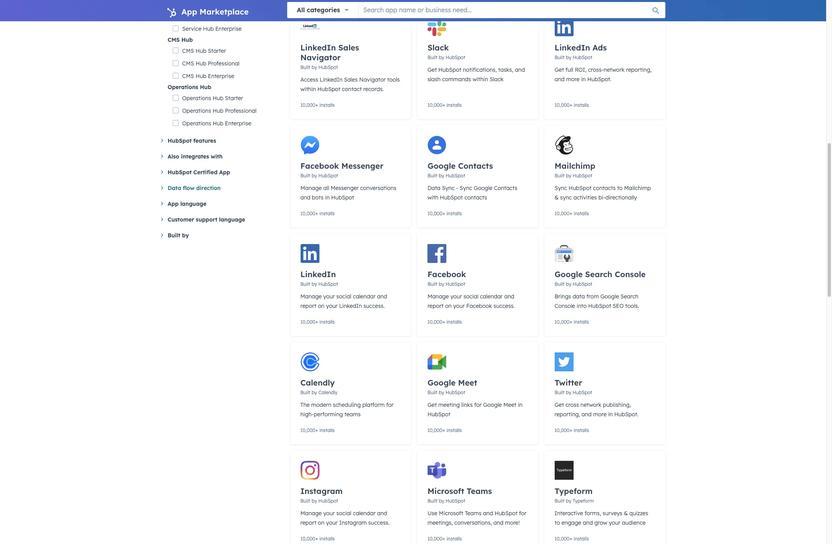 Task type: describe. For each thing, give the bounding box(es) containing it.
installs for facebook
[[447, 319, 462, 325]]

+ for facebook
[[443, 319, 446, 325]]

sync hubspot contacts to mailchimp & sync activities bi-directionally
[[555, 185, 651, 201]]

operations hub starter
[[182, 95, 243, 102]]

Search app name or business need... search field
[[359, 2, 666, 18]]

caret image for built by
[[161, 233, 163, 237]]

instagram inside manage your social calendar and report on your instagram success.
[[339, 519, 367, 526]]

hubspot. inside get cross network publishing, reporting, and more in hubspot.
[[615, 411, 639, 418]]

conversations,
[[455, 519, 492, 526]]

operations hub
[[168, 84, 211, 91]]

google inside the brings data from google search console into hubspot seo tools.
[[601, 293, 620, 300]]

installs for typeform
[[574, 536, 589, 542]]

enterprise for operations hub enterprise
[[225, 120, 251, 127]]

within inside "get hubspot notifications, tasks, and slash commands within slack"
[[473, 76, 489, 83]]

linkedin inside manage your social calendar and report on your linkedin success.
[[339, 302, 362, 310]]

installs for linkedin
[[320, 319, 335, 325]]

all
[[297, 6, 305, 14]]

full
[[566, 66, 574, 73]]

+ for google search console
[[570, 319, 573, 325]]

operations for operations hub starter
[[182, 95, 211, 102]]

data flow direction
[[168, 185, 221, 192]]

installs for mailchimp
[[574, 211, 589, 216]]

10,000 + installs for facebook messenger
[[301, 211, 335, 216]]

brings data from google search console into hubspot seo tools.
[[555, 293, 640, 310]]

sales inside access linkedin sales navigator tools within hubspot contact records.
[[344, 76, 358, 83]]

caret image for hubspot certified app
[[161, 170, 163, 174]]

microsoft inside microsoft teams built by hubspot
[[428, 486, 465, 496]]

+ for linkedin
[[316, 319, 318, 325]]

in inside get full roi, cross-network reporting, and more in hubspot.
[[582, 76, 586, 83]]

by inside 'mailchimp built by hubspot'
[[566, 173, 572, 179]]

hubspot inside "manage all messenger conversations and bots in hubspot"
[[331, 194, 354, 201]]

network inside get cross network publishing, reporting, and more in hubspot.
[[581, 401, 602, 408]]

teams
[[345, 411, 361, 418]]

built inside dropdown button
[[168, 232, 181, 239]]

google search console built by hubspot
[[555, 269, 646, 287]]

10,000 for calendly
[[301, 427, 316, 433]]

linkedin for linkedin ads
[[555, 43, 591, 52]]

built inside typeform built by typeform
[[555, 498, 565, 504]]

& inside sync hubspot contacts to mailchimp & sync activities bi-directionally
[[555, 194, 559, 201]]

0 vertical spatial calendly
[[301, 378, 335, 388]]

installs for google contacts
[[447, 211, 462, 216]]

interactive forms, surveys & quizzes to engage and grow your audience
[[555, 510, 649, 526]]

10,000 for linkedin
[[301, 319, 316, 325]]

10,000 + installs for linkedin
[[301, 319, 335, 325]]

for inside get meeting links for google meet in hubspot
[[475, 401, 482, 408]]

hubspot inside get meeting links for google meet in hubspot
[[428, 411, 451, 418]]

service for service hub starter
[[182, 0, 202, 7]]

into
[[577, 302, 587, 310]]

enterprise for service hub enterprise
[[215, 25, 242, 32]]

& inside interactive forms, surveys & quizzes to engage and grow your audience
[[624, 510, 628, 517]]

report for linkedin
[[301, 302, 317, 310]]

data for data flow direction
[[168, 185, 181, 192]]

calendar for facebook
[[480, 293, 503, 300]]

operations hub enterprise
[[182, 120, 251, 127]]

access
[[301, 76, 318, 83]]

by inside facebook messenger built by hubspot
[[312, 173, 317, 179]]

get cross network publishing, reporting, and more in hubspot.
[[555, 401, 639, 418]]

teams inside microsoft teams built by hubspot
[[467, 486, 492, 496]]

support
[[196, 216, 218, 223]]

built inside linkedin built by hubspot
[[301, 281, 311, 287]]

reporting, inside get cross network publishing, reporting, and more in hubspot.
[[555, 411, 581, 418]]

activities
[[574, 194, 597, 201]]

flow
[[183, 185, 195, 192]]

with inside data sync - sync google contacts with hubspot contacts
[[428, 194, 439, 201]]

and inside get cross network publishing, reporting, and more in hubspot.
[[582, 411, 592, 418]]

10,000 for slack
[[428, 102, 443, 108]]

customer support language button
[[161, 215, 278, 224]]

success. for instagram
[[369, 519, 390, 526]]

more inside get full roi, cross-network reporting, and more in hubspot.
[[567, 76, 580, 83]]

10,000 + installs for twitter
[[555, 427, 589, 433]]

+ for google meet
[[443, 427, 446, 433]]

2 sync from the left
[[460, 185, 473, 192]]

hubspot inside twitter built by hubspot
[[573, 390, 593, 395]]

report for instagram
[[301, 519, 317, 526]]

1 vertical spatial calendly
[[319, 390, 338, 395]]

built inside the slack built by hubspot
[[428, 54, 438, 60]]

built inside the google meet built by hubspot
[[428, 390, 438, 395]]

10,000 for facebook
[[428, 319, 443, 325]]

10,000 + installs for facebook
[[428, 319, 462, 325]]

app marketplace
[[182, 7, 249, 17]]

quizzes
[[630, 510, 649, 517]]

hub for cms hub professional
[[196, 60, 207, 67]]

service hub professional
[[182, 13, 247, 20]]

facebook inside manage your social calendar and report on your facebook success.
[[467, 302, 492, 310]]

typeform built by typeform
[[555, 486, 594, 504]]

hub for operations hub enterprise
[[213, 120, 224, 127]]

linkedin inside access linkedin sales navigator tools within hubspot contact records.
[[320, 76, 343, 83]]

app language button
[[161, 199, 278, 209]]

operations hub professional
[[182, 107, 257, 114]]

roi,
[[575, 66, 587, 73]]

built inside the linkedin ads built by hubspot
[[555, 54, 565, 60]]

direction
[[196, 185, 221, 192]]

contact
[[342, 86, 362, 93]]

cms hub starter
[[182, 47, 226, 54]]

google meet built by hubspot
[[428, 378, 478, 395]]

starter for service hub starter
[[215, 0, 234, 7]]

caret image for app language
[[161, 202, 163, 205]]

service hub starter
[[182, 0, 234, 7]]

integrates
[[181, 153, 209, 160]]

marketplace
[[200, 7, 249, 17]]

by inside instagram built by hubspot
[[312, 498, 317, 504]]

built inside google search console built by hubspot
[[555, 281, 565, 287]]

to inside interactive forms, surveys & quizzes to engage and grow your audience
[[555, 519, 560, 526]]

hubspot inside hubspot features dropdown button
[[168, 137, 192, 144]]

the modern scheduling platform for high-performing teams
[[301, 401, 394, 418]]

installs for calendly
[[320, 427, 335, 433]]

by inside the linkedin ads built by hubspot
[[566, 54, 572, 60]]

tools
[[387, 76, 400, 83]]

enterprise for cms hub enterprise
[[208, 73, 234, 80]]

cross
[[566, 401, 579, 408]]

brings
[[555, 293, 572, 300]]

1 horizontal spatial language
[[219, 216, 245, 223]]

by inside the slack built by hubspot
[[439, 54, 445, 60]]

sync inside sync hubspot contacts to mailchimp & sync activities bi-directionally
[[555, 185, 568, 192]]

sales inside linkedin sales navigator built by hubspot
[[339, 43, 359, 52]]

calendly built by calendly
[[301, 378, 338, 395]]

cms hub enterprise
[[182, 73, 234, 80]]

and inside manage your social calendar and report on your facebook success.
[[505, 293, 515, 300]]

use
[[428, 510, 438, 517]]

slash
[[428, 76, 441, 83]]

tasks,
[[499, 66, 514, 73]]

directionally
[[606, 194, 638, 201]]

slack built by hubspot
[[428, 43, 466, 60]]

surveys
[[603, 510, 623, 517]]

cms hub professional
[[182, 60, 240, 67]]

seo
[[613, 302, 624, 310]]

certified
[[194, 169, 218, 176]]

to inside sync hubspot contacts to mailchimp & sync activities bi-directionally
[[618, 185, 623, 192]]

contacts inside data sync - sync google contacts with hubspot contacts
[[465, 194, 487, 201]]

twitter
[[555, 378, 583, 388]]

hubspot inside "get hubspot notifications, tasks, and slash commands within slack"
[[439, 66, 462, 73]]

hub for operations hub starter
[[213, 95, 224, 102]]

built inside linkedin sales navigator built by hubspot
[[301, 64, 311, 70]]

for inside use microsoft teams and hubspot for meetings, conversations, and more!
[[519, 510, 527, 517]]

hubspot inside data sync - sync google contacts with hubspot contacts
[[440, 194, 463, 201]]

cms for cms hub enterprise
[[182, 73, 194, 80]]

installs for facebook messenger
[[320, 211, 335, 216]]

platform
[[363, 401, 385, 408]]

caret image for also integrates with
[[161, 155, 163, 158]]

hub for cms hub enterprise
[[196, 73, 207, 80]]

built inside 'mailchimp built by hubspot'
[[555, 173, 565, 179]]

caret image for hubspot features
[[161, 139, 163, 142]]

the
[[301, 401, 310, 408]]

tools.
[[626, 302, 640, 310]]

manage your social calendar and report on your linkedin success.
[[301, 293, 387, 310]]

by inside microsoft teams built by hubspot
[[439, 498, 445, 504]]

operations for operations hub
[[168, 84, 198, 91]]

and inside interactive forms, surveys & quizzes to engage and grow your audience
[[583, 519, 593, 526]]

built inside microsoft teams built by hubspot
[[428, 498, 438, 504]]

get hubspot notifications, tasks, and slash commands within slack
[[428, 66, 525, 83]]

built inside the calendly built by calendly
[[301, 390, 311, 395]]

success. for linkedin
[[364, 302, 385, 310]]

search inside the brings data from google search console into hubspot seo tools.
[[621, 293, 639, 300]]

reporting, inside get full roi, cross-network reporting, and more in hubspot.
[[627, 66, 652, 73]]

installs for google meet
[[447, 427, 462, 433]]

hubspot inside "facebook built by hubspot"
[[446, 281, 466, 287]]

built inside instagram built by hubspot
[[301, 498, 311, 504]]

by inside "facebook built by hubspot"
[[439, 281, 445, 287]]

and inside get full roi, cross-network reporting, and more in hubspot.
[[555, 76, 565, 83]]

from
[[587, 293, 599, 300]]

built by
[[168, 232, 189, 239]]

your inside interactive forms, surveys & quizzes to engage and grow your audience
[[609, 519, 621, 526]]

interactive
[[555, 510, 584, 517]]

linkedin sales navigator built by hubspot
[[301, 43, 359, 70]]

twitter built by hubspot
[[555, 378, 593, 395]]

10,000 + installs for google contacts
[[428, 211, 462, 216]]

all
[[324, 185, 329, 192]]

data sync - sync google contacts with hubspot contacts
[[428, 185, 518, 201]]

engage
[[562, 519, 582, 526]]

google inside the google meet built by hubspot
[[428, 378, 456, 388]]

hubspot inside 'mailchimp built by hubspot'
[[573, 173, 593, 179]]

manage your social calendar and report on your instagram success.
[[301, 510, 390, 526]]

contacts inside data sync - sync google contacts with hubspot contacts
[[494, 185, 518, 192]]

cms for cms hub
[[168, 36, 180, 43]]

10,000 for mailchimp
[[555, 211, 570, 216]]

+ for microsoft teams
[[443, 536, 446, 542]]

performing
[[314, 411, 343, 418]]

hubspot inside the google meet built by hubspot
[[446, 390, 466, 395]]

linkedin for linkedin
[[301, 269, 336, 279]]

contacts inside sync hubspot contacts to mailchimp & sync activities bi-directionally
[[594, 185, 616, 192]]

get for google
[[428, 401, 437, 408]]

10,000 + installs for mailchimp
[[555, 211, 589, 216]]

cms for cms hub professional
[[182, 60, 194, 67]]

search inside google search console built by hubspot
[[586, 269, 613, 279]]

with inside 'dropdown button'
[[211, 153, 223, 160]]

on for instagram
[[318, 519, 325, 526]]

scheduling
[[333, 401, 361, 408]]

meetings,
[[428, 519, 453, 526]]

data
[[573, 293, 585, 300]]

10,000 for linkedin sales navigator
[[301, 102, 316, 108]]

publishing,
[[603, 401, 631, 408]]

manage for linkedin
[[301, 293, 322, 300]]

hub for service hub enterprise
[[203, 25, 214, 32]]

by inside typeform built by typeform
[[566, 498, 572, 504]]

more inside get cross network publishing, reporting, and more in hubspot.
[[594, 411, 607, 418]]

contacts inside google contacts built by hubspot
[[458, 161, 493, 171]]

hubspot inside microsoft teams built by hubspot
[[446, 498, 466, 504]]

-
[[456, 185, 459, 192]]

hub for cms hub
[[182, 36, 193, 43]]

cross-
[[589, 66, 604, 73]]

+ for instagram
[[316, 536, 318, 542]]

hubspot inside facebook messenger built by hubspot
[[319, 173, 338, 179]]

+ for google contacts
[[443, 211, 446, 216]]

10,000 for twitter
[[555, 427, 570, 433]]

get meeting links for google meet in hubspot
[[428, 401, 523, 418]]

hubspot inside the linkedin ads built by hubspot
[[573, 54, 593, 60]]

meeting
[[439, 401, 460, 408]]

hub for service hub starter
[[203, 0, 214, 7]]

built by button
[[161, 231, 278, 240]]

manage all messenger conversations and bots in hubspot
[[301, 185, 397, 201]]



Task type: locate. For each thing, give the bounding box(es) containing it.
cms for cms hub starter
[[182, 47, 194, 54]]

get for slack
[[428, 66, 437, 73]]

hubspot. inside get full roi, cross-network reporting, and more in hubspot.
[[588, 76, 612, 83]]

10,000 + installs for instagram
[[301, 536, 335, 542]]

starter
[[215, 0, 234, 7], [208, 47, 226, 54], [225, 95, 243, 102]]

manage inside "manage all messenger conversations and bots in hubspot"
[[301, 185, 322, 192]]

hub for operations hub
[[200, 84, 211, 91]]

0 vertical spatial starter
[[215, 0, 234, 7]]

10,000 + installs for slack
[[428, 102, 462, 108]]

professional up service hub enterprise
[[215, 13, 247, 20]]

navigator inside linkedin sales navigator built by hubspot
[[301, 52, 341, 62]]

success. for facebook
[[494, 302, 515, 310]]

manage inside manage your social calendar and report on your facebook success.
[[428, 293, 449, 300]]

2 vertical spatial starter
[[225, 95, 243, 102]]

messenger right "all"
[[331, 185, 359, 192]]

calendly
[[301, 378, 335, 388], [319, 390, 338, 395]]

+ down "sync"
[[570, 211, 573, 216]]

on for facebook
[[445, 302, 452, 310]]

caret image
[[161, 155, 163, 158], [161, 202, 163, 205], [161, 218, 163, 221]]

0 vertical spatial mailchimp
[[555, 161, 596, 171]]

0 horizontal spatial language
[[180, 200, 207, 207]]

report down linkedin built by hubspot
[[301, 302, 317, 310]]

app for app language
[[168, 200, 179, 207]]

caret image inside hubspot certified app dropdown button
[[161, 170, 163, 174]]

app up service hub enterprise
[[182, 7, 197, 17]]

caret image left also
[[161, 155, 163, 158]]

messenger up conversations
[[342, 161, 384, 171]]

facebook for messenger
[[301, 161, 339, 171]]

installs down get cross network publishing, reporting, and more in hubspot.
[[574, 427, 589, 433]]

by inside linkedin built by hubspot
[[312, 281, 317, 287]]

sync
[[561, 194, 572, 201]]

1 service from the top
[[182, 0, 202, 7]]

1 vertical spatial more
[[594, 411, 607, 418]]

0 horizontal spatial console
[[555, 302, 576, 310]]

hub up "cms hub professional"
[[196, 47, 207, 54]]

0 horizontal spatial contacts
[[458, 161, 493, 171]]

by
[[439, 54, 445, 60], [566, 54, 572, 60], [312, 64, 317, 70], [312, 173, 317, 179], [439, 173, 445, 179], [566, 173, 572, 179], [182, 232, 189, 239], [312, 281, 317, 287], [439, 281, 445, 287], [566, 281, 572, 287], [312, 390, 317, 395], [439, 390, 445, 395], [566, 390, 572, 395], [312, 498, 317, 504], [439, 498, 445, 504], [566, 498, 572, 504]]

0 vertical spatial navigator
[[301, 52, 341, 62]]

2 vertical spatial facebook
[[467, 302, 492, 310]]

and inside "get hubspot notifications, tasks, and slash commands within slack"
[[515, 66, 525, 73]]

your
[[324, 293, 335, 300], [451, 293, 462, 300], [326, 302, 338, 310], [454, 302, 465, 310], [324, 510, 335, 517], [326, 519, 338, 526], [609, 519, 621, 526]]

1 caret image from the top
[[161, 155, 163, 158]]

language
[[180, 200, 207, 207], [219, 216, 245, 223]]

0 vertical spatial instagram
[[301, 486, 343, 496]]

get for twitter
[[555, 401, 564, 408]]

1 horizontal spatial &
[[624, 510, 628, 517]]

1 vertical spatial reporting,
[[555, 411, 581, 418]]

with
[[211, 153, 223, 160], [428, 194, 439, 201]]

hub for operations hub professional
[[213, 107, 224, 114]]

manage up the bots
[[301, 185, 322, 192]]

hub up operations hub
[[196, 73, 207, 80]]

0 vertical spatial sales
[[339, 43, 359, 52]]

0 horizontal spatial reporting,
[[555, 411, 581, 418]]

0 vertical spatial with
[[211, 153, 223, 160]]

and inside manage your social calendar and report on your instagram success.
[[377, 510, 387, 517]]

get inside get meeting links for google meet in hubspot
[[428, 401, 437, 408]]

1 horizontal spatial sync
[[460, 185, 473, 192]]

0 vertical spatial professional
[[215, 13, 247, 20]]

network
[[604, 66, 625, 73], [581, 401, 602, 408]]

0 vertical spatial console
[[615, 269, 646, 279]]

0 vertical spatial network
[[604, 66, 625, 73]]

hubspot inside the slack built by hubspot
[[446, 54, 466, 60]]

10,000 + installs for typeform
[[555, 536, 589, 542]]

+ for facebook messenger
[[316, 211, 318, 216]]

google inside google contacts built by hubspot
[[428, 161, 456, 171]]

customer
[[168, 216, 194, 223]]

slack inside the slack built by hubspot
[[428, 43, 449, 52]]

ads
[[593, 43, 607, 52]]

starter up "cms hub professional"
[[208, 47, 226, 54]]

calendar inside manage your social calendar and report on your instagram success.
[[353, 510, 376, 517]]

0 vertical spatial reporting,
[[627, 66, 652, 73]]

installs down manage your social calendar and report on your facebook success.
[[447, 319, 462, 325]]

manage down "facebook built by hubspot"
[[428, 293, 449, 300]]

commands
[[442, 76, 471, 83]]

by up modern
[[312, 390, 317, 395]]

0 horizontal spatial network
[[581, 401, 602, 408]]

navigator inside access linkedin sales navigator tools within hubspot contact records.
[[360, 76, 386, 83]]

+ down brings
[[570, 319, 573, 325]]

1 vertical spatial &
[[624, 510, 628, 517]]

3 sync from the left
[[555, 185, 568, 192]]

by inside the google meet built by hubspot
[[439, 390, 445, 395]]

10,000 + installs down into
[[555, 319, 589, 325]]

2 vertical spatial app
[[168, 200, 179, 207]]

by up access
[[312, 64, 317, 70]]

2 data from the left
[[428, 185, 441, 192]]

built inside facebook messenger built by hubspot
[[301, 173, 311, 179]]

hub
[[203, 0, 214, 7], [203, 13, 214, 20], [203, 25, 214, 32], [182, 36, 193, 43], [196, 47, 207, 54], [196, 60, 207, 67], [196, 73, 207, 80], [200, 84, 211, 91], [213, 95, 224, 102], [213, 107, 224, 114], [213, 120, 224, 127]]

linkedin for linkedin sales navigator
[[301, 43, 336, 52]]

10,000 + installs down meeting
[[428, 427, 462, 433]]

by inside twitter built by hubspot
[[566, 390, 572, 395]]

social
[[337, 293, 352, 300], [464, 293, 479, 300], [337, 510, 352, 517]]

1 vertical spatial hubspot.
[[615, 411, 639, 418]]

3 caret image from the top
[[161, 186, 163, 190]]

manage inside manage your social calendar and report on your linkedin success.
[[301, 293, 322, 300]]

+ for mailchimp
[[570, 211, 573, 216]]

1 vertical spatial to
[[555, 519, 560, 526]]

bots
[[312, 194, 324, 201]]

to up directionally
[[618, 185, 623, 192]]

microsoft inside use microsoft teams and hubspot for meetings, conversations, and more!
[[439, 510, 464, 517]]

10,000 + installs down "sync"
[[555, 211, 589, 216]]

1 vertical spatial slack
[[490, 76, 504, 83]]

installs down meeting
[[447, 427, 462, 433]]

1 horizontal spatial navigator
[[360, 76, 386, 83]]

report down instagram built by hubspot
[[301, 519, 317, 526]]

hub for cms hub starter
[[196, 47, 207, 54]]

teams
[[467, 486, 492, 496], [465, 510, 482, 517]]

by up data sync - sync google contacts with hubspot contacts
[[439, 173, 445, 179]]

0 vertical spatial contacts
[[458, 161, 493, 171]]

manage for facebook
[[428, 293, 449, 300]]

manage for facebook messenger
[[301, 185, 322, 192]]

0 horizontal spatial with
[[211, 153, 223, 160]]

1 vertical spatial within
[[301, 86, 316, 93]]

social for facebook
[[464, 293, 479, 300]]

by up slash
[[439, 54, 445, 60]]

installs for slack
[[447, 102, 462, 108]]

data inside dropdown button
[[168, 185, 181, 192]]

contacts
[[458, 161, 493, 171], [494, 185, 518, 192]]

app up customer
[[168, 200, 179, 207]]

0 horizontal spatial &
[[555, 194, 559, 201]]

typeform
[[555, 486, 593, 496], [573, 498, 594, 504]]

0 horizontal spatial hubspot.
[[588, 76, 612, 83]]

1 vertical spatial teams
[[465, 510, 482, 517]]

by inside dropdown button
[[182, 232, 189, 239]]

10,000
[[301, 102, 316, 108], [428, 102, 443, 108], [555, 102, 570, 108], [301, 211, 316, 216], [428, 211, 443, 216], [555, 211, 570, 216], [301, 319, 316, 325], [428, 319, 443, 325], [555, 319, 570, 325], [301, 427, 316, 433], [428, 427, 443, 433], [555, 427, 570, 433], [301, 536, 316, 542], [428, 536, 443, 542], [555, 536, 570, 542]]

google contacts built by hubspot
[[428, 161, 493, 179]]

network right cross
[[581, 401, 602, 408]]

+ for linkedin sales navigator
[[316, 102, 318, 108]]

2 service from the top
[[182, 13, 202, 20]]

search
[[586, 269, 613, 279], [621, 293, 639, 300]]

10,000 for microsoft teams
[[428, 536, 443, 542]]

0 vertical spatial microsoft
[[428, 486, 465, 496]]

with up hubspot certified app dropdown button
[[211, 153, 223, 160]]

+ for linkedin ads
[[570, 102, 573, 108]]

report inside manage your social calendar and report on your instagram success.
[[301, 519, 317, 526]]

3 service from the top
[[182, 25, 202, 32]]

10,000 + installs down access
[[301, 102, 335, 108]]

0 horizontal spatial mailchimp
[[555, 161, 596, 171]]

caret image inside the also integrates with 'dropdown button'
[[161, 155, 163, 158]]

by inside google search console built by hubspot
[[566, 281, 572, 287]]

typeform up interactive
[[555, 486, 593, 496]]

facebook for built
[[428, 269, 466, 279]]

10,000 + installs for google meet
[[428, 427, 462, 433]]

in inside get meeting links for google meet in hubspot
[[518, 401, 523, 408]]

operations for operations hub enterprise
[[182, 120, 211, 127]]

report
[[301, 302, 317, 310], [428, 302, 444, 310], [301, 519, 317, 526]]

by up manage your social calendar and report on your instagram success.
[[312, 498, 317, 504]]

1 vertical spatial enterprise
[[208, 73, 234, 80]]

1 horizontal spatial with
[[428, 194, 439, 201]]

contacts down google contacts built by hubspot
[[465, 194, 487, 201]]

hub down cms hub starter
[[196, 60, 207, 67]]

facebook built by hubspot
[[428, 269, 466, 287]]

messenger
[[342, 161, 384, 171], [331, 185, 359, 192]]

operations for operations hub professional
[[182, 107, 211, 114]]

for inside the modern scheduling platform for high-performing teams
[[387, 401, 394, 408]]

social inside manage your social calendar and report on your linkedin success.
[[337, 293, 352, 300]]

2 horizontal spatial app
[[219, 169, 230, 176]]

0 vertical spatial app
[[182, 7, 197, 17]]

10,000 + installs down the bots
[[301, 211, 335, 216]]

manage down linkedin built by hubspot
[[301, 293, 322, 300]]

0 vertical spatial teams
[[467, 486, 492, 496]]

10,000 + installs down cross
[[555, 427, 589, 433]]

0 horizontal spatial app
[[168, 200, 179, 207]]

0 horizontal spatial data
[[168, 185, 181, 192]]

&
[[555, 194, 559, 201], [624, 510, 628, 517]]

slack
[[428, 43, 449, 52], [490, 76, 504, 83]]

data left - in the right top of the page
[[428, 185, 441, 192]]

operations up the hubspot features
[[182, 120, 211, 127]]

hub up service hub professional
[[203, 0, 214, 7]]

10,000 for instagram
[[301, 536, 316, 542]]

hub down service hub starter
[[203, 13, 214, 20]]

manage down instagram built by hubspot
[[301, 510, 322, 517]]

caret image
[[161, 139, 163, 142], [161, 170, 163, 174], [161, 186, 163, 190], [161, 233, 163, 237]]

language down the data flow direction
[[180, 200, 207, 207]]

within inside access linkedin sales navigator tools within hubspot contact records.
[[301, 86, 316, 93]]

get full roi, cross-network reporting, and more in hubspot.
[[555, 66, 652, 83]]

grow
[[595, 519, 608, 526]]

hubspot features button
[[161, 136, 278, 145]]

10,000 for linkedin ads
[[555, 102, 570, 108]]

manage your social calendar and report on your facebook success.
[[428, 293, 515, 310]]

slack inside "get hubspot notifications, tasks, and slash commands within slack"
[[490, 76, 504, 83]]

1 horizontal spatial network
[[604, 66, 625, 73]]

by down twitter
[[566, 390, 572, 395]]

sync
[[442, 185, 455, 192], [460, 185, 473, 192], [555, 185, 568, 192]]

10,000 for facebook messenger
[[301, 211, 316, 216]]

service
[[182, 0, 202, 7], [182, 13, 202, 20], [182, 25, 202, 32]]

+ down the bots
[[316, 211, 318, 216]]

use microsoft teams and hubspot for meetings, conversations, and more!
[[428, 510, 527, 526]]

service for service hub enterprise
[[182, 25, 202, 32]]

built inside google contacts built by hubspot
[[428, 173, 438, 179]]

10,000 for google search console
[[555, 319, 570, 325]]

sync left - in the right top of the page
[[442, 185, 455, 192]]

linkedin ads built by hubspot
[[555, 43, 607, 60]]

0 vertical spatial contacts
[[594, 185, 616, 192]]

0 horizontal spatial sync
[[442, 185, 455, 192]]

on inside manage your social calendar and report on your facebook success.
[[445, 302, 452, 310]]

built inside twitter built by hubspot
[[555, 390, 565, 395]]

reporting,
[[627, 66, 652, 73], [555, 411, 581, 418]]

social inside manage your social calendar and report on your instagram success.
[[337, 510, 352, 517]]

microsoft teams built by hubspot
[[428, 486, 492, 504]]

get inside get cross network publishing, reporting, and more in hubspot.
[[555, 401, 564, 408]]

forms,
[[585, 510, 602, 517]]

cms hub
[[168, 36, 193, 43]]

and inside manage your social calendar and report on your linkedin success.
[[377, 293, 387, 300]]

0 vertical spatial typeform
[[555, 486, 593, 496]]

4 caret image from the top
[[161, 233, 163, 237]]

hubspot certified app
[[168, 169, 230, 176]]

manage for instagram
[[301, 510, 322, 517]]

1 horizontal spatial to
[[618, 185, 623, 192]]

2 horizontal spatial sync
[[555, 185, 568, 192]]

0 horizontal spatial search
[[586, 269, 613, 279]]

hubspot inside linkedin built by hubspot
[[319, 281, 338, 287]]

1 vertical spatial instagram
[[339, 519, 367, 526]]

10,000 + installs for calendly
[[301, 427, 335, 433]]

1 vertical spatial service
[[182, 13, 202, 20]]

1 vertical spatial mailchimp
[[625, 185, 651, 192]]

starter up operations hub professional
[[225, 95, 243, 102]]

get for linkedin
[[555, 66, 564, 73]]

records.
[[364, 86, 384, 93]]

navigator up records.
[[360, 76, 386, 83]]

mailchimp
[[555, 161, 596, 171], [625, 185, 651, 192]]

high-
[[301, 411, 314, 418]]

1 vertical spatial console
[[555, 302, 576, 310]]

report inside manage your social calendar and report on your facebook success.
[[428, 302, 444, 310]]

0 horizontal spatial contacts
[[465, 194, 487, 201]]

+ down manage your social calendar and report on your linkedin success. in the bottom left of the page
[[316, 319, 318, 325]]

1 caret image from the top
[[161, 139, 163, 142]]

meet inside the google meet built by hubspot
[[458, 378, 478, 388]]

+ for typeform
[[570, 536, 573, 542]]

1 horizontal spatial reporting,
[[627, 66, 652, 73]]

1 vertical spatial facebook
[[428, 269, 466, 279]]

10,000 + installs down engage
[[555, 536, 589, 542]]

installs for linkedin ads
[[574, 102, 589, 108]]

hubspot features
[[168, 137, 216, 144]]

1 horizontal spatial for
[[475, 401, 482, 408]]

1 horizontal spatial more
[[594, 411, 607, 418]]

google inside data sync - sync google contacts with hubspot contacts
[[474, 185, 493, 192]]

hubspot inside linkedin sales navigator built by hubspot
[[319, 64, 338, 70]]

+ down access
[[316, 102, 318, 108]]

1 vertical spatial sales
[[344, 76, 358, 83]]

1 vertical spatial with
[[428, 194, 439, 201]]

1 vertical spatial app
[[219, 169, 230, 176]]

2 caret image from the top
[[161, 202, 163, 205]]

0 vertical spatial enterprise
[[215, 25, 242, 32]]

report down "facebook built by hubspot"
[[428, 302, 444, 310]]

1 vertical spatial navigator
[[360, 76, 386, 83]]

+ down data sync - sync google contacts with hubspot contacts
[[443, 211, 446, 216]]

1 horizontal spatial hubspot.
[[615, 411, 639, 418]]

+ down meeting
[[443, 427, 446, 433]]

10,000 + installs down meetings,
[[428, 536, 462, 542]]

app for app marketplace
[[182, 7, 197, 17]]

links
[[462, 401, 473, 408]]

1 vertical spatial messenger
[[331, 185, 359, 192]]

1 vertical spatial professional
[[208, 60, 240, 67]]

installs down commands
[[447, 102, 462, 108]]

1 horizontal spatial slack
[[490, 76, 504, 83]]

+ for calendly
[[316, 427, 318, 433]]

on inside manage your social calendar and report on your instagram success.
[[318, 519, 325, 526]]

calendar
[[353, 293, 376, 300], [480, 293, 503, 300], [353, 510, 376, 517]]

social down "facebook built by hubspot"
[[464, 293, 479, 300]]

console up tools.
[[615, 269, 646, 279]]

notifications,
[[463, 66, 497, 73]]

hubspot
[[446, 54, 466, 60], [573, 54, 593, 60], [319, 64, 338, 70], [439, 66, 462, 73], [318, 86, 341, 93], [168, 137, 192, 144], [168, 169, 192, 176], [319, 173, 338, 179], [446, 173, 466, 179], [573, 173, 593, 179], [569, 185, 592, 192], [331, 194, 354, 201], [440, 194, 463, 201], [319, 281, 338, 287], [446, 281, 466, 287], [573, 281, 593, 287], [589, 302, 612, 310], [446, 390, 466, 395], [573, 390, 593, 395], [428, 411, 451, 418], [319, 498, 338, 504], [446, 498, 466, 504], [495, 510, 518, 517]]

linkedin inside the linkedin ads built by hubspot
[[555, 43, 591, 52]]

2 caret image from the top
[[161, 170, 163, 174]]

and inside "manage all messenger conversations and bots in hubspot"
[[301, 194, 311, 201]]

google inside get meeting links for google meet in hubspot
[[484, 401, 502, 408]]

installs for microsoft teams
[[447, 536, 462, 542]]

installs down activities at the right top of the page
[[574, 211, 589, 216]]

1 horizontal spatial mailchimp
[[625, 185, 651, 192]]

caret image inside the built by dropdown button
[[161, 233, 163, 237]]

mailchimp inside sync hubspot contacts to mailchimp & sync activities bi-directionally
[[625, 185, 651, 192]]

installs down manage your social calendar and report on your linkedin success. in the bottom left of the page
[[320, 319, 335, 325]]

professional up operations hub enterprise
[[225, 107, 257, 114]]

network inside get full roi, cross-network reporting, and more in hubspot.
[[604, 66, 625, 73]]

calendar for linkedin
[[353, 293, 376, 300]]

all categories button
[[287, 2, 359, 18]]

messenger inside "manage all messenger conversations and bots in hubspot"
[[331, 185, 359, 192]]

1 vertical spatial contacts
[[494, 185, 518, 192]]

operations down operations hub
[[182, 95, 211, 102]]

console down brings
[[555, 302, 576, 310]]

installs for instagram
[[320, 536, 335, 542]]

hub for service hub professional
[[203, 13, 214, 20]]

10,000 + installs for microsoft teams
[[428, 536, 462, 542]]

social down instagram built by hubspot
[[337, 510, 352, 517]]

contacts up "bi-"
[[594, 185, 616, 192]]

hubspot inside access linkedin sales navigator tools within hubspot contact records.
[[318, 86, 341, 93]]

caret image left customer
[[161, 218, 163, 221]]

data for data sync - sync google contacts with hubspot contacts
[[428, 185, 441, 192]]

social for linkedin
[[337, 293, 352, 300]]

0 horizontal spatial slack
[[428, 43, 449, 52]]

more down publishing,
[[594, 411, 607, 418]]

hubspot inside use microsoft teams and hubspot for meetings, conversations, and more!
[[495, 510, 518, 517]]

professional for cms hub professional
[[208, 60, 240, 67]]

report inside manage your social calendar and report on your linkedin success.
[[301, 302, 317, 310]]

service for service hub professional
[[182, 13, 202, 20]]

+ down performing
[[316, 427, 318, 433]]

language up the built by dropdown button
[[219, 216, 245, 223]]

1 data from the left
[[168, 185, 181, 192]]

0 vertical spatial service
[[182, 0, 202, 7]]

10,000 for google meet
[[428, 427, 443, 433]]

hub down cms hub enterprise
[[200, 84, 211, 91]]

by inside google contacts built by hubspot
[[439, 173, 445, 179]]

0 horizontal spatial to
[[555, 519, 560, 526]]

2 vertical spatial caret image
[[161, 218, 163, 221]]

0 vertical spatial meet
[[458, 378, 478, 388]]

built inside "facebook built by hubspot"
[[428, 281, 438, 287]]

10,000 + installs down manage your social calendar and report on your linkedin success. in the bottom left of the page
[[301, 319, 335, 325]]

app up data flow direction dropdown button
[[219, 169, 230, 176]]

0 vertical spatial hubspot.
[[588, 76, 612, 83]]

2 vertical spatial service
[[182, 25, 202, 32]]

and
[[515, 66, 525, 73], [555, 76, 565, 83], [301, 194, 311, 201], [377, 293, 387, 300], [505, 293, 515, 300], [582, 411, 592, 418], [377, 510, 387, 517], [483, 510, 493, 517], [494, 519, 504, 526], [583, 519, 593, 526]]

conversations
[[361, 185, 397, 192]]

success.
[[364, 302, 385, 310], [494, 302, 515, 310], [369, 519, 390, 526]]

0 vertical spatial to
[[618, 185, 623, 192]]

social inside manage your social calendar and report on your facebook success.
[[464, 293, 479, 300]]

hubspot inside the brings data from google search console into hubspot seo tools.
[[589, 302, 612, 310]]

0 vertical spatial facebook
[[301, 161, 339, 171]]

hubspot inside google contacts built by hubspot
[[446, 173, 466, 179]]

0 vertical spatial &
[[555, 194, 559, 201]]

0 horizontal spatial navigator
[[301, 52, 341, 62]]

app language
[[168, 200, 207, 207]]

instagram
[[301, 486, 343, 496], [339, 519, 367, 526]]

caret image inside hubspot features dropdown button
[[161, 139, 163, 142]]

hubspot inside hubspot certified app dropdown button
[[168, 169, 192, 176]]

1 horizontal spatial app
[[182, 7, 197, 17]]

on inside manage your social calendar and report on your linkedin success.
[[318, 302, 325, 310]]

+
[[316, 102, 318, 108], [443, 102, 446, 108], [570, 102, 573, 108], [316, 211, 318, 216], [443, 211, 446, 216], [570, 211, 573, 216], [316, 319, 318, 325], [443, 319, 446, 325], [570, 319, 573, 325], [316, 427, 318, 433], [443, 427, 446, 433], [570, 427, 573, 433], [316, 536, 318, 542], [443, 536, 446, 542], [570, 536, 573, 542]]

features
[[194, 137, 216, 144]]

1 horizontal spatial contacts
[[594, 185, 616, 192]]

within
[[473, 76, 489, 83], [301, 86, 316, 93]]

bi-
[[599, 194, 606, 201]]

2 vertical spatial enterprise
[[225, 120, 251, 127]]

app
[[182, 7, 197, 17], [219, 169, 230, 176], [168, 200, 179, 207]]

linkedin built by hubspot
[[301, 269, 338, 287]]

professional for service hub professional
[[215, 13, 247, 20]]

data flow direction button
[[161, 183, 278, 193]]

10,000 + installs for linkedin sales navigator
[[301, 102, 335, 108]]

typeform up forms,
[[573, 498, 594, 504]]

on for linkedin
[[318, 302, 325, 310]]

google
[[428, 161, 456, 171], [474, 185, 493, 192], [555, 269, 583, 279], [601, 293, 620, 300], [428, 378, 456, 388], [484, 401, 502, 408]]

+ down manage your social calendar and report on your facebook success.
[[443, 319, 446, 325]]

10,000 + installs for linkedin ads
[[555, 102, 589, 108]]

access linkedin sales navigator tools within hubspot contact records.
[[301, 76, 400, 93]]

+ down manage your social calendar and report on your instagram success.
[[316, 536, 318, 542]]

hubspot.
[[588, 76, 612, 83], [615, 411, 639, 418]]

installs down into
[[574, 319, 589, 325]]

1 vertical spatial microsoft
[[439, 510, 464, 517]]

with down google contacts built by hubspot
[[428, 194, 439, 201]]

by up manage your social calendar and report on your linkedin success. in the bottom left of the page
[[312, 281, 317, 287]]

service up cms hub
[[182, 25, 202, 32]]

installs for google search console
[[574, 319, 589, 325]]

microsoft up meetings,
[[439, 510, 464, 517]]

service up service hub professional
[[182, 0, 202, 7]]

1 vertical spatial typeform
[[573, 498, 594, 504]]

by up manage your social calendar and report on your facebook success.
[[439, 281, 445, 287]]

hubspot certified app button
[[161, 168, 278, 177]]

service hub enterprise
[[182, 25, 242, 32]]

search up tools.
[[621, 293, 639, 300]]

by inside linkedin sales navigator built by hubspot
[[312, 64, 317, 70]]

by up meetings,
[[439, 498, 445, 504]]

network down ads
[[604, 66, 625, 73]]

sales up contact
[[344, 76, 358, 83]]

for right platform
[[387, 401, 394, 408]]

1 vertical spatial search
[[621, 293, 639, 300]]

professional for operations hub professional
[[225, 107, 257, 114]]

hub down service hub professional
[[203, 25, 214, 32]]

0 vertical spatial caret image
[[161, 155, 163, 158]]

hubspot. down publishing,
[[615, 411, 639, 418]]

1 horizontal spatial meet
[[504, 401, 517, 408]]

by up "sync"
[[566, 173, 572, 179]]

0 horizontal spatial for
[[387, 401, 394, 408]]

0 vertical spatial messenger
[[342, 161, 384, 171]]

compatible hubspot plans group
[[168, 0, 278, 130]]

installs down performing
[[320, 427, 335, 433]]

3 caret image from the top
[[161, 218, 163, 221]]

installs for twitter
[[574, 427, 589, 433]]

0 vertical spatial language
[[180, 200, 207, 207]]

2 vertical spatial professional
[[225, 107, 257, 114]]

slack down tasks,
[[490, 76, 504, 83]]

installs for linkedin sales navigator
[[320, 102, 335, 108]]

contacts
[[594, 185, 616, 192], [465, 194, 487, 201]]

sales
[[339, 43, 359, 52], [344, 76, 358, 83]]

slack up slash
[[428, 43, 449, 52]]

search up from
[[586, 269, 613, 279]]

1 sync from the left
[[442, 185, 455, 192]]

by up brings
[[566, 281, 572, 287]]

10,000 for typeform
[[555, 536, 570, 542]]

categories
[[307, 6, 340, 14]]

installs down roi,
[[574, 102, 589, 108]]

also integrates with
[[168, 153, 223, 160]]

social down linkedin built by hubspot
[[337, 293, 352, 300]]

2 horizontal spatial for
[[519, 510, 527, 517]]

10,000 + installs for google search console
[[555, 319, 589, 325]]

1 vertical spatial language
[[219, 216, 245, 223]]

messenger inside facebook messenger built by hubspot
[[342, 161, 384, 171]]

to
[[618, 185, 623, 192], [555, 519, 560, 526]]

hub up operations hub professional
[[213, 95, 224, 102]]

0 vertical spatial search
[[586, 269, 613, 279]]

1 vertical spatial meet
[[504, 401, 517, 408]]

linkedin inside linkedin sales navigator built by hubspot
[[301, 43, 336, 52]]

hubspot inside google search console built by hubspot
[[573, 281, 593, 287]]

facebook messenger built by hubspot
[[301, 161, 384, 179]]

1 horizontal spatial console
[[615, 269, 646, 279]]

+ for twitter
[[570, 427, 573, 433]]

get
[[428, 66, 437, 73], [555, 66, 564, 73], [428, 401, 437, 408], [555, 401, 564, 408]]

get up slash
[[428, 66, 437, 73]]

cms
[[168, 36, 180, 43], [182, 47, 194, 54], [182, 60, 194, 67], [182, 73, 194, 80]]

all categories
[[297, 6, 340, 14]]

hubspot inside sync hubspot contacts to mailchimp & sync activities bi-directionally
[[569, 185, 592, 192]]

1 vertical spatial network
[[581, 401, 602, 408]]

calendar inside manage your social calendar and report on your linkedin success.
[[353, 293, 376, 300]]

in inside "manage all messenger conversations and bots in hubspot"
[[325, 194, 330, 201]]

caret image for customer support language
[[161, 218, 163, 221]]

instagram built by hubspot
[[301, 486, 343, 504]]

10,000 for google contacts
[[428, 211, 443, 216]]

facebook
[[301, 161, 339, 171], [428, 269, 466, 279], [467, 302, 492, 310]]

on down "facebook built by hubspot"
[[445, 302, 452, 310]]

enterprise down marketplace on the top of the page
[[215, 25, 242, 32]]

hubspot inside instagram built by hubspot
[[319, 498, 338, 504]]

+ for slack
[[443, 102, 446, 108]]

google inside google search console built by hubspot
[[555, 269, 583, 279]]



Task type: vqa. For each thing, say whether or not it's contained in the screenshot.


